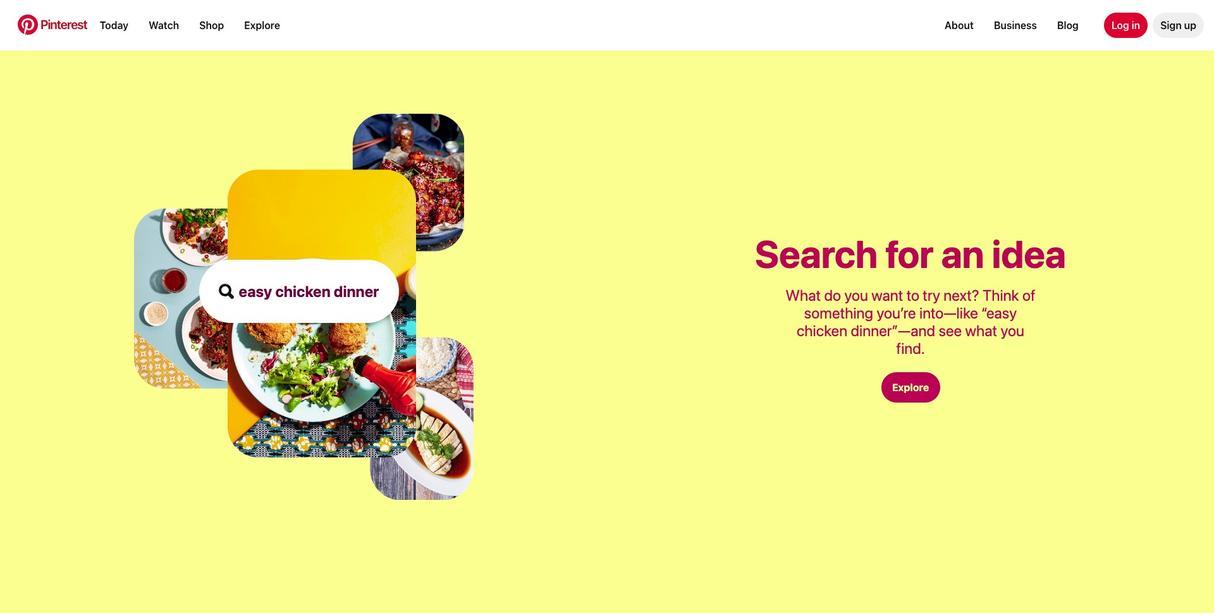 Task type: vqa. For each thing, say whether or not it's contained in the screenshot.
next?
yes



Task type: locate. For each thing, give the bounding box(es) containing it.
for
[[886, 231, 934, 276]]

next?
[[944, 286, 980, 304]]

blog
[[1058, 20, 1079, 31]]

today
[[100, 20, 129, 31]]

blog link
[[1058, 20, 1079, 31]]

you
[[845, 286, 869, 304], [1001, 322, 1025, 339]]

easy chicken dinner link
[[134, 114, 474, 500]]

explore
[[244, 20, 280, 31], [893, 382, 929, 393]]

chicken
[[275, 282, 331, 300], [797, 322, 848, 339]]

0 vertical spatial explore
[[244, 20, 280, 31]]

explore down find. at the bottom right of page
[[893, 382, 929, 393]]

sign
[[1161, 20, 1182, 31]]

about
[[945, 20, 974, 31]]

explore for leftmost explore link
[[244, 20, 280, 31]]

to
[[907, 286, 920, 304]]

dinner"—and
[[851, 322, 936, 339]]

0 vertical spatial chicken
[[275, 282, 331, 300]]

chicken down do
[[797, 322, 848, 339]]

you right what
[[1001, 322, 1025, 339]]

try
[[923, 286, 941, 304]]

1 horizontal spatial explore
[[893, 382, 929, 393]]

orange chicken recipe image
[[351, 114, 464, 251]]

1 horizontal spatial chicken
[[797, 322, 848, 339]]

0 horizontal spatial explore link
[[239, 15, 285, 36]]

watch link
[[144, 15, 184, 36]]

chicken rice recipe image
[[370, 337, 474, 500]]

0 vertical spatial explore link
[[239, 15, 285, 36]]

pinterest image
[[18, 14, 38, 34]]

watch
[[149, 20, 179, 31]]

pinterest button
[[10, 14, 95, 36]]

search for an idea
[[755, 231, 1067, 276]]

chicken inside 'what do you want to try next? think of something you're into—like "easy chicken dinner"—and see what you find.'
[[797, 322, 848, 339]]

0 horizontal spatial explore
[[244, 20, 280, 31]]

chicken right the easy
[[275, 282, 331, 300]]

you right do
[[845, 286, 869, 304]]

log in button
[[1104, 13, 1148, 38]]

up
[[1185, 20, 1197, 31]]

1 vertical spatial explore
[[893, 382, 929, 393]]

easy chicken dinner
[[239, 282, 379, 300]]

1 vertical spatial explore link
[[882, 357, 940, 433]]

explore link
[[239, 15, 285, 36], [882, 357, 940, 433]]

you're
[[877, 304, 916, 322]]

what
[[786, 286, 821, 304]]

sign up button
[[1153, 13, 1205, 38]]

1 horizontal spatial you
[[1001, 322, 1025, 339]]

into—like
[[920, 304, 979, 322]]

of
[[1023, 286, 1036, 304]]

multiple chicken recipes image
[[134, 208, 263, 389]]

idea
[[992, 231, 1067, 276]]

0 vertical spatial you
[[845, 286, 869, 304]]

in
[[1132, 20, 1141, 31]]

explore right shop
[[244, 20, 280, 31]]

see
[[939, 322, 962, 339]]

1 vertical spatial chicken
[[797, 322, 848, 339]]



Task type: describe. For each thing, give the bounding box(es) containing it.
business
[[994, 20, 1037, 31]]

log
[[1112, 20, 1130, 31]]

what
[[966, 322, 998, 339]]

something
[[805, 304, 874, 322]]

search image
[[219, 284, 234, 299]]

dinner
[[334, 282, 379, 300]]

what do you want to try next? think of something you're into—like "easy chicken dinner"—and see what you find.
[[786, 286, 1036, 357]]

1 vertical spatial you
[[1001, 322, 1025, 339]]

search
[[755, 231, 878, 276]]

0 horizontal spatial chicken
[[275, 282, 331, 300]]

about link
[[945, 20, 974, 31]]

want
[[872, 286, 904, 304]]

today link
[[95, 15, 134, 36]]

an
[[942, 231, 985, 276]]

pinterest link
[[10, 14, 95, 34]]

"easy
[[982, 304, 1017, 322]]

do
[[825, 286, 841, 304]]

think
[[983, 286, 1020, 304]]

business link
[[994, 20, 1037, 31]]

shop link
[[194, 15, 229, 36]]

pinterest
[[40, 17, 87, 32]]

log in
[[1112, 20, 1141, 31]]

shop
[[199, 20, 224, 31]]

1 horizontal spatial explore link
[[882, 357, 940, 433]]

sign up
[[1161, 20, 1197, 31]]

easy
[[239, 282, 272, 300]]

find.
[[897, 339, 925, 357]]

0 horizontal spatial you
[[845, 286, 869, 304]]

crispy chicken recipe image
[[227, 169, 416, 458]]

explore for the right explore link
[[893, 382, 929, 393]]



